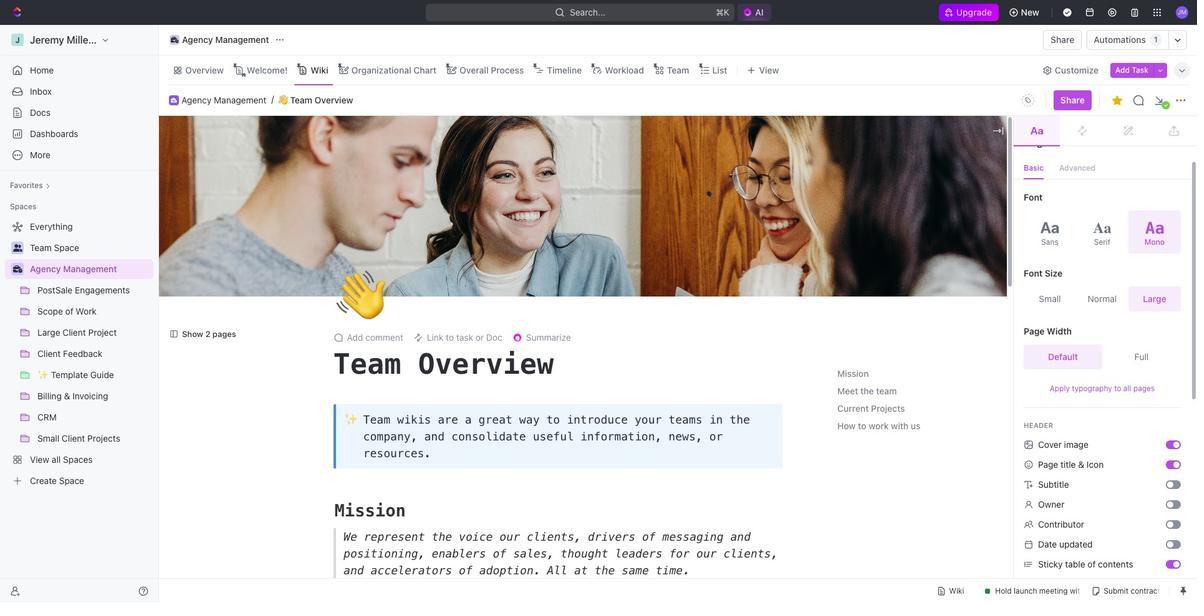 Task type: describe. For each thing, give the bounding box(es) containing it.
small client projects
[[37, 433, 120, 444]]

workspace
[[103, 34, 154, 46]]

contents
[[1098, 559, 1134, 570]]

meet
[[838, 386, 858, 397]]

✨ for ✨ template guide
[[37, 370, 49, 380]]

agency management inside sidebar navigation
[[30, 264, 117, 274]]

1 vertical spatial share
[[1061, 95, 1085, 105]]

1 vertical spatial pages
[[1134, 384, 1155, 394]]

team space
[[30, 243, 79, 253]]

1 horizontal spatial overview
[[315, 95, 353, 105]]

summarize button
[[507, 330, 576, 347]]

create space
[[30, 476, 84, 486]]

icon
[[1087, 460, 1104, 470]]

the inside ✨ team wikis are a great way to introduce your teams in the company, and consolidate useful information, news, or resources.
[[730, 413, 750, 426]]

more
[[30, 150, 51, 160]]

team for team
[[667, 65, 689, 75]]

0 vertical spatial agency
[[182, 34, 213, 45]]

adoption.
[[479, 564, 540, 577]]

jeremy miller's workspace, , element
[[11, 34, 24, 46]]

agency for bottommost business time image's agency management link
[[181, 95, 212, 105]]

1 vertical spatial spaces
[[63, 455, 93, 465]]

upgrade link
[[939, 4, 999, 21]]

page title & icon
[[1038, 460, 1104, 470]]

large for large
[[1143, 294, 1167, 304]]

workload
[[605, 65, 644, 75]]

font size
[[1024, 268, 1063, 279]]

0 horizontal spatial our
[[499, 531, 520, 544]]

advanced
[[1059, 163, 1096, 173]]

2 horizontal spatial and
[[730, 531, 751, 544]]

cover
[[777, 277, 799, 287]]

j
[[15, 35, 20, 45]]

page for page title & icon
[[1038, 460, 1058, 470]]

task
[[1132, 65, 1149, 75]]

show 2 pages
[[182, 329, 236, 339]]

table
[[1065, 559, 1085, 570]]

space for team space
[[54, 243, 79, 253]]

👋 for 👋 team overview
[[278, 95, 288, 105]]

projects inside sidebar navigation
[[87, 433, 120, 444]]

or inside dropdown button
[[476, 333, 484, 343]]

home link
[[5, 60, 153, 80]]

reposition
[[683, 277, 727, 287]]

meet the team
[[838, 386, 897, 397]]

sales,
[[513, 547, 554, 561]]

change cover button
[[735, 272, 807, 292]]

1 horizontal spatial &
[[1078, 460, 1085, 470]]

to right "typography"
[[1114, 384, 1122, 394]]

view for view all spaces
[[30, 455, 49, 465]]

agency management link for bottommost business time image
[[181, 95, 267, 106]]

the up the enablers
[[432, 531, 452, 544]]

leaders
[[615, 547, 662, 561]]

basic
[[1024, 163, 1044, 173]]

ai
[[755, 7, 764, 17]]

✨ for ✨ team wikis are a great way to introduce your teams in the company, and consolidate useful information, news, or resources.
[[344, 412, 358, 427]]

page for page details
[[1024, 135, 1050, 148]]

add task button
[[1111, 63, 1154, 78]]

small for small client projects
[[37, 433, 59, 444]]

home
[[30, 65, 54, 75]]

share inside button
[[1051, 34, 1075, 45]]

0 horizontal spatial and
[[343, 564, 364, 577]]

link to task or doc
[[427, 333, 502, 343]]

new
[[1021, 7, 1040, 17]]

billing
[[37, 391, 62, 402]]

project
[[88, 327, 117, 338]]

1 horizontal spatial clients,
[[723, 547, 778, 561]]

summarize
[[526, 333, 571, 343]]

a
[[465, 413, 472, 426]]

reposition button
[[676, 272, 735, 292]]

agency for agency management link related to business time icon at the left top
[[30, 264, 61, 274]]

are
[[438, 413, 458, 426]]

2
[[205, 329, 210, 339]]

represent
[[364, 531, 425, 544]]

view all spaces
[[30, 455, 93, 465]]

overall process
[[460, 65, 524, 75]]

header
[[1024, 422, 1054, 430]]

more button
[[5, 145, 153, 165]]

jeremy
[[30, 34, 64, 46]]

of down the enablers
[[459, 564, 472, 577]]

image
[[1064, 440, 1089, 450]]

date updated
[[1038, 539, 1093, 550]]

time.
[[656, 564, 690, 577]]

to inside ✨ team wikis are a great way to introduce your teams in the company, and consolidate useful information, news, or resources.
[[547, 413, 560, 426]]

large for large client project
[[37, 327, 60, 338]]

ai button
[[738, 4, 771, 21]]

user group image
[[13, 244, 22, 252]]

the right at
[[594, 564, 615, 577]]

page for page width
[[1024, 326, 1045, 337]]

1
[[1154, 35, 1158, 44]]

client feedback link
[[37, 344, 151, 364]]

1 horizontal spatial projects
[[871, 404, 905, 414]]

small for small
[[1039, 294, 1061, 304]]

sans
[[1042, 237, 1059, 247]]

team for team overview
[[333, 348, 401, 381]]

comment
[[365, 333, 403, 343]]

organizational chart
[[351, 65, 437, 75]]

subtitle
[[1038, 480, 1069, 490]]

typography
[[1072, 384, 1112, 394]]

show
[[182, 329, 203, 339]]

team space link
[[30, 238, 151, 258]]

cover
[[1038, 440, 1062, 450]]

1 vertical spatial our
[[696, 547, 717, 561]]

feedback
[[63, 349, 102, 359]]

dashboards
[[30, 128, 78, 139]]

of inside scope of work link
[[65, 306, 73, 317]]

0 vertical spatial spaces
[[10, 202, 36, 211]]

font for font
[[1024, 192, 1043, 203]]

change cover
[[743, 277, 799, 287]]

owner
[[1038, 500, 1065, 510]]

view button
[[743, 56, 784, 85]]

thought
[[561, 547, 608, 561]]

drivers
[[588, 531, 635, 544]]

add for add task
[[1116, 65, 1130, 75]]

search...
[[570, 7, 606, 17]]

large client project
[[37, 327, 117, 338]]

introduce
[[567, 413, 628, 426]]

add comment
[[347, 333, 403, 343]]

1 vertical spatial business time image
[[171, 98, 177, 103]]

apply
[[1050, 384, 1070, 394]]

postsale
[[37, 285, 73, 296]]

customize
[[1055, 65, 1099, 75]]

to inside dropdown button
[[446, 333, 454, 343]]

sticky table of contents
[[1038, 559, 1134, 570]]

team for team space
[[30, 243, 52, 253]]

0 vertical spatial mission
[[838, 369, 869, 379]]

in
[[709, 413, 723, 426]]

billing & invoicing link
[[37, 387, 151, 407]]



Task type: locate. For each thing, give the bounding box(es) containing it.
pages down full
[[1134, 384, 1155, 394]]

client for small
[[62, 433, 85, 444]]

small down crm
[[37, 433, 59, 444]]

of
[[65, 306, 73, 317], [642, 531, 656, 544], [493, 547, 506, 561], [1088, 559, 1096, 570], [459, 564, 472, 577]]

1 vertical spatial all
[[52, 455, 61, 465]]

small inside small client projects link
[[37, 433, 59, 444]]

default
[[1048, 352, 1078, 362]]

0 vertical spatial projects
[[871, 404, 905, 414]]

1 vertical spatial mission
[[335, 501, 406, 521]]

agency inside sidebar navigation
[[30, 264, 61, 274]]

task
[[456, 333, 473, 343]]

dropdown menu image
[[1018, 90, 1038, 110]]

0 horizontal spatial ✨
[[37, 370, 49, 380]]

&
[[64, 391, 70, 402], [1078, 460, 1085, 470]]

0 horizontal spatial mission
[[335, 501, 406, 521]]

0 vertical spatial or
[[476, 333, 484, 343]]

business time image
[[171, 37, 179, 43], [171, 98, 177, 103]]

0 horizontal spatial clients,
[[527, 531, 581, 544]]

2 horizontal spatial overview
[[418, 348, 554, 381]]

overall
[[460, 65, 489, 75]]

1 horizontal spatial 👋
[[336, 267, 386, 325]]

font for font size
[[1024, 268, 1043, 279]]

2 vertical spatial client
[[62, 433, 85, 444]]

change cover button
[[735, 272, 807, 292]]

view for view
[[759, 65, 779, 75]]

2 vertical spatial agency management
[[30, 264, 117, 274]]

view all spaces link
[[5, 450, 151, 470]]

company,
[[363, 430, 418, 443]]

0 horizontal spatial all
[[52, 455, 61, 465]]

all inside view all spaces link
[[52, 455, 61, 465]]

add for add comment
[[347, 333, 363, 343]]

date
[[1038, 539, 1057, 550]]

space for create space
[[59, 476, 84, 486]]

font left size
[[1024, 268, 1043, 279]]

1 vertical spatial space
[[59, 476, 84, 486]]

& inside sidebar navigation
[[64, 391, 70, 402]]

agency management link down overview link
[[181, 95, 267, 106]]

share down customize button
[[1061, 95, 1085, 105]]

to right how
[[858, 421, 867, 432]]

client
[[63, 327, 86, 338], [37, 349, 61, 359], [62, 433, 85, 444]]

team link
[[665, 61, 689, 79]]

business time image
[[13, 266, 22, 273]]

projects down the crm link
[[87, 433, 120, 444]]

team
[[667, 65, 689, 75], [290, 95, 312, 105], [30, 243, 52, 253], [333, 348, 401, 381], [363, 413, 390, 426]]

0 vertical spatial &
[[64, 391, 70, 402]]

small down size
[[1039, 294, 1061, 304]]

list link
[[710, 61, 727, 79]]

team inside ✨ team wikis are a great way to introduce your teams in the company, and consolidate useful information, news, or resources.
[[363, 413, 390, 426]]

agency down overview link
[[181, 95, 212, 105]]

👋 team overview
[[278, 95, 353, 105]]

inbox link
[[5, 82, 153, 102]]

management for agency management link related to business time icon at the left top
[[63, 264, 117, 274]]

updated
[[1060, 539, 1093, 550]]

invoicing
[[72, 391, 108, 402]]

postsale engagements
[[37, 285, 130, 296]]

mission up meet
[[838, 369, 869, 379]]

1 horizontal spatial and
[[424, 430, 445, 443]]

0 horizontal spatial overview
[[185, 65, 224, 75]]

sticky
[[1038, 559, 1063, 570]]

page width
[[1024, 326, 1072, 337]]

agency management up postsale engagements
[[30, 264, 117, 274]]

agency management link for business time icon at the left top
[[30, 259, 151, 279]]

contributor
[[1038, 519, 1085, 530]]

information,
[[580, 430, 662, 443]]

width
[[1047, 326, 1072, 337]]

clients, up sales,
[[527, 531, 581, 544]]

1 vertical spatial agency
[[181, 95, 212, 105]]

1 font from the top
[[1024, 192, 1043, 203]]

add
[[1116, 65, 1130, 75], [347, 333, 363, 343]]

agency management down overview link
[[181, 95, 267, 105]]

1 vertical spatial font
[[1024, 268, 1043, 279]]

0 vertical spatial add
[[1116, 65, 1130, 75]]

the right in
[[730, 413, 750, 426]]

👋 inside 👋 team overview
[[278, 95, 288, 105]]

team overview
[[333, 348, 554, 381]]

client up template
[[37, 349, 61, 359]]

1 vertical spatial clients,
[[723, 547, 778, 561]]

👋 for 👋
[[336, 267, 386, 325]]

0 horizontal spatial or
[[476, 333, 484, 343]]

clients, down messaging on the right
[[723, 547, 778, 561]]

1 vertical spatial small
[[37, 433, 59, 444]]

1 horizontal spatial mission
[[838, 369, 869, 379]]

tree
[[5, 217, 153, 491]]

useful
[[533, 430, 574, 443]]

billing & invoicing
[[37, 391, 108, 402]]

cover image
[[1038, 440, 1089, 450]]

work
[[869, 421, 889, 432]]

0 horizontal spatial 👋
[[278, 95, 288, 105]]

2 vertical spatial and
[[343, 564, 364, 577]]

pages
[[213, 329, 236, 339], [1134, 384, 1155, 394]]

large client project link
[[37, 323, 151, 343]]

full
[[1135, 352, 1149, 362]]

client up view all spaces link
[[62, 433, 85, 444]]

agency up overview link
[[182, 34, 213, 45]]

1 vertical spatial add
[[347, 333, 363, 343]]

add left task
[[1116, 65, 1130, 75]]

0 horizontal spatial pages
[[213, 329, 236, 339]]

or inside ✨ team wikis are a great way to introduce your teams in the company, and consolidate useful information, news, or resources.
[[709, 430, 723, 443]]

0 vertical spatial share
[[1051, 34, 1075, 45]]

view right list
[[759, 65, 779, 75]]

1 vertical spatial large
[[37, 327, 60, 338]]

us
[[911, 421, 921, 432]]

timeline
[[547, 65, 582, 75]]

for
[[669, 547, 690, 561]]

1 horizontal spatial large
[[1143, 294, 1167, 304]]

✨ team wikis are a great way to introduce your teams in the company, and consolidate useful information, news, or resources.
[[344, 412, 757, 460]]

space down view all spaces link
[[59, 476, 84, 486]]

1 vertical spatial overview
[[315, 95, 353, 105]]

news,
[[669, 430, 703, 443]]

enablers
[[432, 547, 486, 561]]

projects
[[871, 404, 905, 414], [87, 433, 120, 444]]

jm button
[[1172, 2, 1192, 22]]

page up the basic
[[1024, 135, 1050, 148]]

2 vertical spatial agency
[[30, 264, 61, 274]]

everything
[[30, 221, 73, 232]]

share up customize button
[[1051, 34, 1075, 45]]

with
[[891, 421, 909, 432]]

1 vertical spatial page
[[1024, 326, 1045, 337]]

1 horizontal spatial or
[[709, 430, 723, 443]]

how
[[838, 421, 856, 432]]

0 horizontal spatial large
[[37, 327, 60, 338]]

view up create
[[30, 455, 49, 465]]

create
[[30, 476, 57, 486]]

overview left welcome! link
[[185, 65, 224, 75]]

management down team space link
[[63, 264, 117, 274]]

1 vertical spatial or
[[709, 430, 723, 443]]

miller's
[[67, 34, 100, 46]]

agency management link down team space link
[[30, 259, 151, 279]]

1 vertical spatial projects
[[87, 433, 120, 444]]

our down messaging on the right
[[696, 547, 717, 561]]

mono
[[1145, 237, 1165, 247]]

0 vertical spatial 👋
[[278, 95, 288, 105]]

all right "typography"
[[1124, 384, 1132, 394]]

create space link
[[5, 471, 151, 491]]

add left comment
[[347, 333, 363, 343]]

spaces down the 'favorites'
[[10, 202, 36, 211]]

postsale engagements link
[[37, 281, 151, 301]]

0 horizontal spatial projects
[[87, 433, 120, 444]]

management down welcome! link
[[214, 95, 267, 105]]

resources.
[[363, 447, 431, 460]]

of up leaders
[[642, 531, 656, 544]]

agency management link up overview link
[[167, 32, 272, 47]]

guide
[[90, 370, 114, 380]]

to right the link
[[446, 333, 454, 343]]

1 horizontal spatial small
[[1039, 294, 1061, 304]]

and down "are"
[[424, 430, 445, 443]]

and right messaging on the right
[[730, 531, 751, 544]]

large inside large client project link
[[37, 327, 60, 338]]

jeremy miller's workspace
[[30, 34, 154, 46]]

1 vertical spatial ✨
[[344, 412, 358, 427]]

0 vertical spatial space
[[54, 243, 79, 253]]

& right the title
[[1078, 460, 1085, 470]]

team left list link
[[667, 65, 689, 75]]

0 vertical spatial page
[[1024, 135, 1050, 148]]

way
[[519, 413, 540, 426]]

👋 down welcome!
[[278, 95, 288, 105]]

0 vertical spatial our
[[499, 531, 520, 544]]

✨ template guide
[[37, 370, 114, 380]]

1 vertical spatial agency management
[[181, 95, 267, 105]]

apply typography to all pages
[[1050, 384, 1155, 394]]

0 vertical spatial client
[[63, 327, 86, 338]]

0 vertical spatial overview
[[185, 65, 224, 75]]

and inside ✨ team wikis are a great way to introduce your teams in the company, and consolidate useful information, news, or resources.
[[424, 430, 445, 443]]

0 vertical spatial small
[[1039, 294, 1061, 304]]

2 vertical spatial page
[[1038, 460, 1058, 470]]

2 font from the top
[[1024, 268, 1043, 279]]

overall process link
[[457, 61, 524, 79]]

consolidate
[[452, 430, 526, 443]]

pages right "2"
[[213, 329, 236, 339]]

1 horizontal spatial our
[[696, 547, 717, 561]]

page left width
[[1024, 326, 1045, 337]]

1 horizontal spatial view
[[759, 65, 779, 75]]

space down everything link
[[54, 243, 79, 253]]

0 horizontal spatial spaces
[[10, 202, 36, 211]]

0 horizontal spatial view
[[30, 455, 49, 465]]

crm link
[[37, 408, 151, 428]]

1 vertical spatial client
[[37, 349, 61, 359]]

1 vertical spatial 👋
[[336, 267, 386, 325]]

to up useful
[[547, 413, 560, 426]]

overview down wiki
[[315, 95, 353, 105]]

large down the scope
[[37, 327, 60, 338]]

1 vertical spatial view
[[30, 455, 49, 465]]

or left doc
[[476, 333, 484, 343]]

1 horizontal spatial add
[[1116, 65, 1130, 75]]

0 vertical spatial management
[[215, 34, 269, 45]]

0 vertical spatial clients,
[[527, 531, 581, 544]]

add inside add task button
[[1116, 65, 1130, 75]]

1 horizontal spatial all
[[1124, 384, 1132, 394]]

& right billing
[[64, 391, 70, 402]]

welcome!
[[247, 65, 288, 75]]

mission up the we
[[335, 501, 406, 521]]

1 horizontal spatial pages
[[1134, 384, 1155, 394]]

0 vertical spatial large
[[1143, 294, 1167, 304]]

team right user group 'image' at left top
[[30, 243, 52, 253]]

positioning,
[[343, 547, 425, 561]]

of up adoption.
[[493, 547, 506, 561]]

and down the we
[[343, 564, 364, 577]]

tree inside sidebar navigation
[[5, 217, 153, 491]]

sidebar navigation
[[0, 25, 162, 604]]

team up "company,"
[[363, 413, 390, 426]]

overview down doc
[[418, 348, 554, 381]]

0 vertical spatial ✨
[[37, 370, 49, 380]]

dashboards link
[[5, 124, 153, 144]]

1 vertical spatial and
[[730, 531, 751, 544]]

spaces down 'small client projects'
[[63, 455, 93, 465]]

scope of work
[[37, 306, 97, 317]]

the up current projects
[[861, 386, 874, 397]]

0 horizontal spatial &
[[64, 391, 70, 402]]

all up create space
[[52, 455, 61, 465]]

0 vertical spatial font
[[1024, 192, 1043, 203]]

1 horizontal spatial ✨
[[344, 412, 358, 427]]

0 vertical spatial agency management link
[[167, 32, 272, 47]]

share button
[[1043, 30, 1082, 50]]

management for bottommost business time image's agency management link
[[214, 95, 267, 105]]

messaging
[[662, 531, 723, 544]]

0 vertical spatial agency management
[[182, 34, 269, 45]]

agency management up overview link
[[182, 34, 269, 45]]

1 horizontal spatial spaces
[[63, 455, 93, 465]]

favorites
[[10, 181, 43, 190]]

management up welcome! link
[[215, 34, 269, 45]]

2 vertical spatial overview
[[418, 348, 554, 381]]

template
[[51, 370, 88, 380]]

team inside team space link
[[30, 243, 52, 253]]

0 horizontal spatial small
[[37, 433, 59, 444]]

page details
[[1024, 135, 1088, 148]]

page down cover at the bottom right of the page
[[1038, 460, 1058, 470]]

agency down team space
[[30, 264, 61, 274]]

0 vertical spatial business time image
[[171, 37, 179, 43]]

1 vertical spatial management
[[214, 95, 267, 105]]

view inside sidebar navigation
[[30, 455, 49, 465]]

1 vertical spatial &
[[1078, 460, 1085, 470]]

0 vertical spatial view
[[759, 65, 779, 75]]

font down the basic
[[1024, 192, 1043, 203]]

customize button
[[1039, 61, 1103, 79]]

work
[[76, 306, 97, 317]]

client up client feedback
[[63, 327, 86, 338]]

projects down team
[[871, 404, 905, 414]]

our up sales,
[[499, 531, 520, 544]]

add task
[[1116, 65, 1149, 75]]

of left work
[[65, 306, 73, 317]]

0 vertical spatial all
[[1124, 384, 1132, 394]]

✨ inside ✨ team wikis are a great way to introduce your teams in the company, and consolidate useful information, news, or resources.
[[344, 412, 358, 427]]

✨ inside sidebar navigation
[[37, 370, 49, 380]]

0 vertical spatial pages
[[213, 329, 236, 339]]

and
[[424, 430, 445, 443], [730, 531, 751, 544], [343, 564, 364, 577]]

all
[[1124, 384, 1132, 394], [52, 455, 61, 465]]

0 vertical spatial and
[[424, 430, 445, 443]]

team down wiki link
[[290, 95, 312, 105]]

large right normal on the right of the page
[[1143, 294, 1167, 304]]

share
[[1051, 34, 1075, 45], [1061, 95, 1085, 105]]

favorites button
[[5, 178, 55, 193]]

client feedback
[[37, 349, 102, 359]]

of right table
[[1088, 559, 1096, 570]]

client for large
[[63, 327, 86, 338]]

management inside sidebar navigation
[[63, 264, 117, 274]]

2 vertical spatial agency management link
[[30, 259, 151, 279]]

tree containing everything
[[5, 217, 153, 491]]

team down add comment
[[333, 348, 401, 381]]

1 vertical spatial agency management link
[[181, 95, 267, 106]]

👋 up add comment
[[336, 267, 386, 325]]

2 vertical spatial management
[[63, 264, 117, 274]]

upgrade
[[957, 7, 993, 17]]

team inside team link
[[667, 65, 689, 75]]

view inside button
[[759, 65, 779, 75]]

0 horizontal spatial add
[[347, 333, 363, 343]]

or down in
[[709, 430, 723, 443]]



Task type: vqa. For each thing, say whether or not it's contained in the screenshot.
Inbox link
yes



